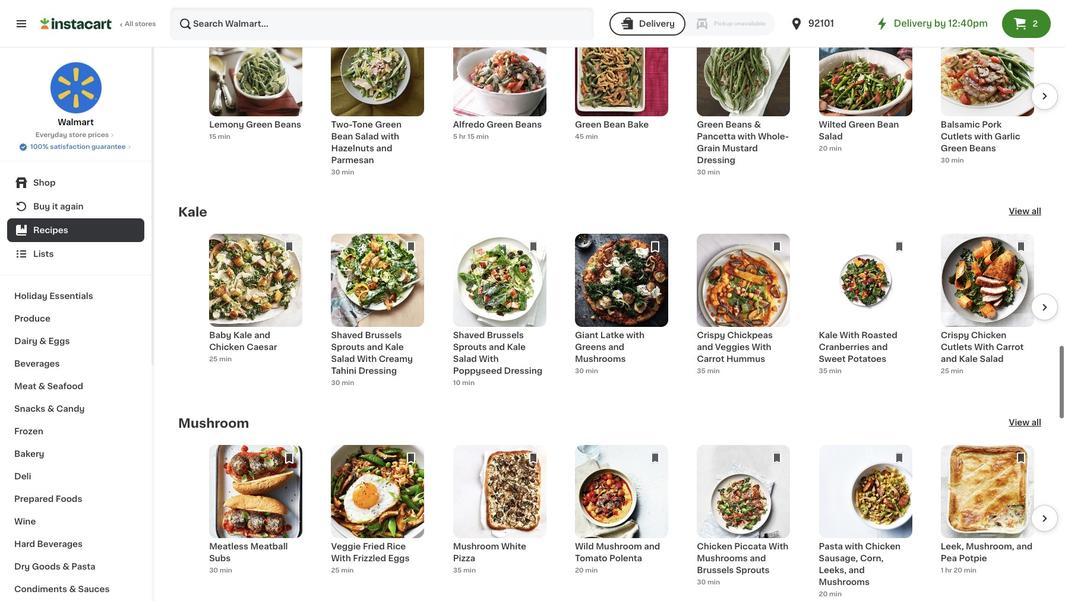 Task type: describe. For each thing, give the bounding box(es) containing it.
30 for balsamic pork cutlets with garlic green beans
[[941, 155, 950, 161]]

dry goods & pasta link
[[7, 556, 144, 579]]

20 down pea
[[954, 565, 962, 572]]

meat
[[14, 383, 36, 391]]

meatball
[[250, 540, 288, 549]]

and inside 'shaved brussels sprouts and kale salad with creamy tahini dressing'
[[367, 341, 383, 349]]

green right alfredo
[[487, 118, 513, 126]]

chicken inside the "pasta with chicken sausage, corn, leeks, and mushrooms"
[[865, 540, 901, 549]]

recipe card group containing mushroom white pizza
[[453, 443, 546, 589]]

20 min for wild mushroom and tomato polenta
[[575, 565, 598, 572]]

giant
[[575, 329, 598, 338]]

kale inside baby kale and chicken caesar
[[233, 329, 252, 338]]

bakery
[[14, 450, 44, 459]]

20 for wild mushroom and tomato polenta
[[575, 565, 584, 572]]

dressing inside 'shaved brussels sprouts and kale salad with creamy tahini dressing'
[[358, 365, 397, 373]]

sauces
[[78, 586, 110, 594]]

& for sauces
[[69, 586, 76, 594]]

item carousel region containing lemony green beans
[[178, 21, 1058, 175]]

& for seafood
[[38, 383, 45, 391]]

potpie
[[959, 552, 987, 561]]

35 min for sweet
[[819, 366, 842, 372]]

mushrooms inside the "pasta with chicken sausage, corn, leeks, and mushrooms"
[[819, 576, 870, 584]]

hard beverages
[[14, 541, 83, 549]]

pizza
[[453, 552, 475, 561]]

dry goods & pasta
[[14, 563, 95, 571]]

with inside green beans & pancetta with whole- grain mustard dressing
[[738, 130, 756, 138]]

min for chicken piccata with mushrooms and brussels sprouts
[[707, 577, 720, 584]]

produce link
[[7, 308, 144, 330]]

wilted green bean salad
[[819, 118, 899, 138]]

5 hr 15 min
[[453, 131, 489, 137]]

with inside giant latke with greens and mushrooms
[[626, 329, 645, 338]]

carrot inside crispy chicken cutlets with carrot and kale salad
[[996, 341, 1024, 349]]

min for crispy chicken cutlets with carrot and kale salad
[[951, 366, 963, 372]]

25 min for crispy chicken cutlets with carrot and kale salad
[[941, 366, 963, 372]]

bakery link
[[7, 443, 144, 466]]

snacks & candy
[[14, 405, 85, 413]]

buy it again link
[[7, 195, 144, 219]]

frizzled
[[353, 552, 386, 561]]

eggs inside veggie fried rice with frizzled eggs
[[388, 552, 410, 561]]

green inside wilted green bean salad
[[849, 118, 875, 126]]

holiday essentials link
[[7, 285, 144, 308]]

walmart
[[58, 118, 94, 127]]

chicken inside baby kale and chicken caesar
[[209, 341, 245, 349]]

delivery for delivery
[[639, 20, 675, 28]]

30 min for green beans & pancetta with whole- grain mustard dressing
[[697, 166, 720, 173]]

everyday store prices link
[[35, 131, 116, 140]]

92101 button
[[789, 7, 861, 40]]

view for mushroom
[[1009, 416, 1030, 425]]

all
[[125, 21, 133, 27]]

recipe card group containing two-tone green bean salad with hazelnuts and parmesan
[[331, 21, 424, 175]]

min down potpie
[[964, 565, 977, 572]]

min for wilted green bean salad
[[829, 143, 842, 149]]

polenta
[[609, 552, 642, 561]]

and inside crispy chickpeas and veggies with carrot hummus
[[697, 341, 713, 349]]

balsamic
[[941, 118, 980, 126]]

with inside chicken piccata with mushrooms and brussels sprouts
[[769, 540, 789, 549]]

recipe card group containing shaved brussels sprouts and kale salad with creamy tahini dressing
[[331, 232, 424, 386]]

all stores link
[[40, 7, 157, 40]]

rice
[[387, 540, 406, 549]]

leeks,
[[819, 564, 847, 572]]

recipe card group containing crispy chickpeas and veggies with carrot hummus
[[697, 232, 790, 378]]

2 15 from the left
[[467, 131, 475, 137]]

two-tone green bean salad with hazelnuts and parmesan
[[331, 118, 402, 162]]

prepared foods
[[14, 495, 82, 504]]

wine
[[14, 518, 36, 526]]

dairy & eggs link
[[7, 330, 144, 353]]

green up 45 min
[[575, 118, 601, 126]]

salad inside wilted green bean salad
[[819, 130, 843, 138]]

100% satisfaction guarantee button
[[18, 140, 133, 152]]

30 min for chicken piccata with mushrooms and brussels sprouts
[[697, 577, 720, 584]]

recipe card group containing meatless meatball subs
[[209, 443, 302, 589]]

& for eggs
[[39, 337, 46, 346]]

beans inside green beans & pancetta with whole- grain mustard dressing
[[725, 118, 752, 126]]

everyday store prices
[[35, 132, 109, 138]]

sprouts for shaved brussels sprouts and kale salad with poppyseed dressing
[[453, 341, 487, 349]]

hummus
[[727, 353, 765, 361]]

alfredo
[[453, 118, 485, 126]]

buy
[[33, 203, 50, 211]]

1
[[941, 565, 944, 572]]

& right goods
[[62, 563, 69, 571]]

and inside baby kale and chicken caesar
[[254, 329, 270, 338]]

green right lemony
[[246, 118, 272, 126]]

kale inside 'shaved brussels sprouts and kale salad with creamy tahini dressing'
[[385, 341, 404, 349]]

min for giant latke with greens and mushrooms
[[586, 366, 598, 372]]

min for pasta with chicken sausage, corn, leeks, and mushrooms
[[829, 589, 842, 595]]

snacks
[[14, 405, 45, 413]]

buy it again
[[33, 203, 84, 211]]

0 vertical spatial beverages
[[14, 360, 60, 368]]

chicken piccata with mushrooms and brussels sprouts
[[697, 540, 789, 572]]

and inside shaved brussels sprouts and kale salad with poppyseed dressing
[[489, 341, 505, 349]]

and inside the "pasta with chicken sausage, corn, leeks, and mushrooms"
[[849, 564, 865, 572]]

and inside chicken piccata with mushrooms and brussels sprouts
[[750, 552, 766, 561]]

carrot inside crispy chickpeas and veggies with carrot hummus
[[697, 353, 724, 361]]

10
[[453, 378, 461, 384]]

tahini
[[331, 365, 356, 373]]

meat & seafood
[[14, 383, 83, 391]]

25 for veggie fried rice with frizzled eggs
[[331, 565, 340, 572]]

bean inside wilted green bean salad
[[877, 118, 899, 126]]

holiday
[[14, 292, 47, 301]]

recipe card group containing chicken piccata with mushrooms and brussels sprouts
[[697, 443, 790, 589]]

min down alfredo
[[476, 131, 489, 137]]

hr for alfredo green beans
[[459, 131, 466, 137]]

min for green bean bake
[[585, 131, 598, 137]]

produce
[[14, 315, 50, 323]]

veggie fried rice with frizzled eggs
[[331, 540, 410, 561]]

2
[[1033, 20, 1038, 28]]

with inside kale with roasted cranberries and sweet potatoes
[[840, 329, 859, 338]]

hard
[[14, 541, 35, 549]]

25 min for veggie fried rice with frizzled eggs
[[331, 565, 354, 572]]

poppyseed
[[453, 365, 502, 373]]

10 min
[[453, 378, 475, 384]]

item carousel region for kale
[[178, 232, 1058, 386]]

roasted
[[861, 329, 897, 338]]

30 for shaved brussels sprouts and kale salad with creamy tahini dressing
[[331, 378, 340, 384]]

meatless meatball subs
[[209, 540, 288, 561]]

pasta inside the "pasta with chicken sausage, corn, leeks, and mushrooms"
[[819, 540, 843, 549]]

wine link
[[7, 511, 144, 533]]

potatoes
[[848, 353, 886, 361]]

mushrooms inside chicken piccata with mushrooms and brussels sprouts
[[697, 552, 748, 561]]

brussels for poppyseed
[[487, 329, 524, 338]]

crispy for cutlets
[[941, 329, 969, 338]]

with inside veggie fried rice with frizzled eggs
[[331, 552, 351, 561]]

30 min for balsamic pork cutlets with garlic green beans
[[941, 155, 964, 161]]

hr for leek, mushroom, and pea potpie
[[945, 565, 952, 572]]

cutlets for green
[[941, 130, 972, 138]]

min for crispy chickpeas and veggies with carrot hummus
[[707, 366, 720, 372]]

45
[[575, 131, 584, 137]]

chicken inside crispy chicken cutlets with carrot and kale salad
[[971, 329, 1007, 338]]

20 min for pasta with chicken sausage, corn, leeks, and mushrooms
[[819, 589, 842, 595]]

frozen
[[14, 428, 43, 436]]

shaved for shaved brussels sprouts and kale salad with creamy tahini dressing
[[331, 329, 363, 338]]

sausage,
[[819, 552, 858, 561]]

dressing for poppyseed
[[504, 365, 542, 373]]

veggie
[[331, 540, 361, 549]]

bake
[[627, 118, 649, 126]]

view all link for kale
[[1009, 203, 1041, 218]]

2 button
[[1002, 10, 1051, 38]]

green bean bake
[[575, 118, 649, 126]]

shaved for shaved brussels sprouts and kale salad with poppyseed dressing
[[453, 329, 485, 338]]

tone
[[352, 118, 373, 126]]

crispy chickpeas and veggies with carrot hummus
[[697, 329, 773, 361]]

recipe card group containing shaved brussels sprouts and kale salad with poppyseed dressing
[[453, 232, 546, 386]]

walmart logo image
[[50, 62, 102, 114]]

salad inside the "two-tone green bean salad with hazelnuts and parmesan"
[[355, 130, 379, 138]]

deli
[[14, 473, 31, 481]]

lists link
[[7, 242, 144, 266]]

with inside balsamic pork cutlets with garlic green beans
[[974, 130, 993, 138]]

green inside the "two-tone green bean salad with hazelnuts and parmesan"
[[375, 118, 402, 126]]

salad inside 'shaved brussels sprouts and kale salad with creamy tahini dressing'
[[331, 353, 355, 361]]

sweet
[[819, 353, 846, 361]]

tomato
[[575, 552, 607, 561]]

view for kale
[[1009, 205, 1030, 213]]

sprouts for shaved brussels sprouts and kale salad with creamy tahini dressing
[[331, 341, 365, 349]]

stores
[[135, 21, 156, 27]]

frozen link
[[7, 421, 144, 443]]

mushroom,
[[966, 540, 1014, 549]]

with inside the "pasta with chicken sausage, corn, leeks, and mushrooms"
[[845, 540, 863, 549]]

balsamic pork cutlets with garlic green beans
[[941, 118, 1020, 150]]

25 for baby kale and chicken caesar
[[209, 354, 218, 360]]

condiments & sauces
[[14, 586, 110, 594]]

30 min for two-tone green bean salad with hazelnuts and parmesan
[[331, 166, 354, 173]]

beans inside balsamic pork cutlets with garlic green beans
[[969, 142, 996, 150]]

recipe card group containing balsamic pork cutlets with garlic green beans
[[941, 21, 1034, 167]]

wild mushroom and tomato polenta
[[575, 540, 660, 561]]

foods
[[56, 495, 82, 504]]

92101
[[808, 19, 834, 28]]

delivery button
[[609, 12, 685, 36]]

1 hr 20 min
[[941, 565, 977, 572]]



Task type: vqa. For each thing, say whether or not it's contained in the screenshot.


Task type: locate. For each thing, give the bounding box(es) containing it.
guarantee
[[91, 144, 126, 150]]

green up the pancetta
[[697, 118, 723, 126]]

eggs down produce "link"
[[48, 337, 70, 346]]

dressing inside shaved brussels sprouts and kale salad with poppyseed dressing
[[504, 365, 542, 373]]

by
[[934, 19, 946, 28]]

with inside crispy chickpeas and veggies with carrot hummus
[[752, 341, 771, 349]]

view all for kale
[[1009, 205, 1041, 213]]

kale with roasted cranberries and sweet potatoes
[[819, 329, 897, 361]]

cranberries
[[819, 341, 870, 349]]

25 down crispy chicken cutlets with carrot and kale salad
[[941, 366, 949, 372]]

delivery
[[894, 19, 932, 28], [639, 20, 675, 28]]

shop
[[33, 179, 55, 187]]

0 vertical spatial view all link
[[1009, 203, 1041, 218]]

brussels inside chicken piccata with mushrooms and brussels sprouts
[[697, 564, 734, 572]]

30 down balsamic
[[941, 155, 950, 161]]

cutlets for and
[[941, 341, 972, 349]]

eggs
[[48, 337, 70, 346], [388, 552, 410, 561]]

1 shaved from the left
[[331, 329, 363, 338]]

beverages link
[[7, 353, 144, 375]]

1 vertical spatial 25 min
[[941, 366, 963, 372]]

with inside crispy chicken cutlets with carrot and kale salad
[[974, 341, 994, 349]]

store
[[69, 132, 86, 138]]

recipe card group containing kale with roasted cranberries and sweet potatoes
[[819, 232, 912, 378]]

2 horizontal spatial dressing
[[697, 154, 735, 162]]

bean right the 'wilted'
[[877, 118, 899, 126]]

mushroom inside mushroom white pizza
[[453, 540, 499, 549]]

cutlets
[[941, 130, 972, 138], [941, 341, 972, 349]]

35 min down veggies
[[697, 366, 720, 372]]

delivery by 12:40pm link
[[875, 17, 988, 31]]

with inside 'shaved brussels sprouts and kale salad with creamy tahini dressing'
[[357, 353, 377, 361]]

cutlets inside crispy chicken cutlets with carrot and kale salad
[[941, 341, 972, 349]]

2 horizontal spatial sprouts
[[736, 564, 770, 572]]

1 view from the top
[[1009, 205, 1030, 213]]

two-
[[331, 118, 352, 126]]

25 for crispy chicken cutlets with carrot and kale salad
[[941, 366, 949, 372]]

brussels inside 'shaved brussels sprouts and kale salad with creamy tahini dressing'
[[365, 329, 402, 338]]

shaved inside shaved brussels sprouts and kale salad with poppyseed dressing
[[453, 329, 485, 338]]

30 for giant latke with greens and mushrooms
[[575, 366, 584, 372]]

20 min down the 'wilted'
[[819, 143, 842, 149]]

1 vertical spatial view all
[[1009, 416, 1041, 425]]

20 down leeks,
[[819, 589, 828, 595]]

kale inside shaved brussels sprouts and kale salad with poppyseed dressing
[[507, 341, 526, 349]]

0 vertical spatial mushrooms
[[575, 353, 626, 361]]

and inside wild mushroom and tomato polenta
[[644, 540, 660, 549]]

25 down veggie
[[331, 565, 340, 572]]

1 horizontal spatial eggs
[[388, 552, 410, 561]]

min down balsamic pork cutlets with garlic green beans
[[951, 155, 964, 161]]

recipe card group containing green beans & pancetta with whole- grain mustard dressing
[[697, 21, 790, 175]]

0 vertical spatial 20 min
[[819, 143, 842, 149]]

2 horizontal spatial mushrooms
[[819, 576, 870, 584]]

0 horizontal spatial sprouts
[[331, 341, 365, 349]]

0 horizontal spatial carrot
[[697, 353, 724, 361]]

1 vertical spatial hr
[[945, 565, 952, 572]]

shaved inside 'shaved brussels sprouts and kale salad with creamy tahini dressing'
[[331, 329, 363, 338]]

15 down alfredo
[[467, 131, 475, 137]]

0 horizontal spatial hr
[[459, 131, 466, 137]]

it
[[52, 203, 58, 211]]

1 vertical spatial eggs
[[388, 552, 410, 561]]

mushrooms down greens
[[575, 353, 626, 361]]

35 down crispy chickpeas and veggies with carrot hummus
[[697, 366, 706, 372]]

recipe card group containing veggie fried rice with frizzled eggs
[[331, 443, 424, 589]]

30 min down balsamic
[[941, 155, 964, 161]]

green right the 'wilted'
[[849, 118, 875, 126]]

min for shaved brussels sprouts and kale salad with poppyseed dressing
[[462, 378, 475, 384]]

Search field
[[171, 8, 593, 39]]

0 horizontal spatial pasta
[[71, 563, 95, 571]]

1 vertical spatial mushrooms
[[697, 552, 748, 561]]

piccata
[[734, 540, 767, 549]]

None search field
[[170, 7, 594, 40]]

salad inside crispy chicken cutlets with carrot and kale salad
[[980, 353, 1004, 361]]

shaved
[[331, 329, 363, 338], [453, 329, 485, 338]]

creamy
[[379, 353, 413, 361]]

2 horizontal spatial bean
[[877, 118, 899, 126]]

1 horizontal spatial 15
[[467, 131, 475, 137]]

30 for green beans & pancetta with whole- grain mustard dressing
[[697, 166, 706, 173]]

30 min for meatless meatball subs
[[209, 565, 232, 572]]

min for green beans & pancetta with whole- grain mustard dressing
[[707, 166, 720, 173]]

crispy for and
[[697, 329, 725, 338]]

all for mushroom
[[1032, 416, 1041, 425]]

1 horizontal spatial 35
[[697, 366, 706, 372]]

min for mushroom white pizza
[[463, 565, 476, 572]]

beans
[[274, 118, 301, 126], [515, 118, 542, 126], [725, 118, 752, 126], [969, 142, 996, 150]]

min for lemony green beans
[[218, 131, 230, 137]]

again
[[60, 203, 84, 211]]

1 horizontal spatial dressing
[[504, 365, 542, 373]]

30 down greens
[[575, 366, 584, 372]]

min for baby kale and chicken caesar
[[219, 354, 232, 360]]

view all
[[1009, 205, 1041, 213], [1009, 416, 1041, 425]]

min for shaved brussels sprouts and kale salad with creamy tahini dressing
[[342, 378, 354, 384]]

20 for pasta with chicken sausage, corn, leeks, and mushrooms
[[819, 589, 828, 595]]

0 vertical spatial hr
[[459, 131, 466, 137]]

corn,
[[860, 552, 884, 561]]

2 horizontal spatial 25 min
[[941, 366, 963, 372]]

recipe card group containing wilted green bean salad
[[819, 21, 912, 167]]

wilted
[[819, 118, 847, 126]]

15 down lemony
[[209, 131, 216, 137]]

0 horizontal spatial dressing
[[358, 365, 397, 373]]

recipe card group containing baby kale and chicken caesar
[[209, 232, 302, 378]]

lists
[[33, 250, 54, 258]]

essentials
[[49, 292, 93, 301]]

satisfaction
[[50, 144, 90, 150]]

min for meatless meatball subs
[[220, 565, 232, 572]]

35 down pizza at left bottom
[[453, 565, 462, 572]]

1 horizontal spatial brussels
[[487, 329, 524, 338]]

30 min for shaved brussels sprouts and kale salad with creamy tahini dressing
[[331, 378, 354, 384]]

recipe card group containing leek, mushroom, and pea potpie
[[941, 443, 1034, 589]]

bean left bake
[[603, 118, 625, 126]]

mushroom inside wild mushroom and tomato polenta
[[596, 540, 642, 549]]

item carousel region containing baby kale and chicken caesar
[[178, 232, 1058, 386]]

subs
[[209, 552, 231, 561]]

recipe card group containing alfredo green beans
[[453, 21, 546, 167]]

1 vertical spatial all
[[1032, 416, 1041, 425]]

1 vertical spatial pasta
[[71, 563, 95, 571]]

salad inside shaved brussels sprouts and kale salad with poppyseed dressing
[[453, 353, 477, 361]]

& for candy
[[47, 405, 54, 413]]

1 horizontal spatial delivery
[[894, 19, 932, 28]]

0 horizontal spatial 15
[[209, 131, 216, 137]]

item carousel region
[[178, 21, 1058, 175], [178, 232, 1058, 386], [178, 443, 1058, 597]]

service type group
[[609, 12, 775, 36]]

prices
[[88, 132, 109, 138]]

item carousel region for mushroom
[[178, 443, 1058, 597]]

12:40pm
[[948, 19, 988, 28]]

min right 45
[[585, 131, 598, 137]]

mushrooms down leeks,
[[819, 576, 870, 584]]

2 vertical spatial 20 min
[[819, 589, 842, 595]]

0 horizontal spatial crispy
[[697, 329, 725, 338]]

30 down tahini
[[331, 378, 340, 384]]

0 horizontal spatial 35
[[453, 565, 462, 572]]

dressing down grain
[[697, 154, 735, 162]]

bean inside the "two-tone green bean salad with hazelnuts and parmesan"
[[331, 130, 353, 138]]

instacart logo image
[[40, 17, 112, 31]]

25 min for baby kale and chicken caesar
[[209, 354, 232, 360]]

2 horizontal spatial 35 min
[[819, 366, 842, 372]]

0 vertical spatial 25 min
[[209, 354, 232, 360]]

30
[[941, 155, 950, 161], [331, 166, 340, 173], [697, 166, 706, 173], [575, 366, 584, 372], [331, 378, 340, 384], [209, 565, 218, 572], [697, 577, 706, 584]]

min down baby
[[219, 354, 232, 360]]

1 crispy from the left
[[697, 329, 725, 338]]

20 min for wilted green bean salad
[[819, 143, 842, 149]]

min for veggie fried rice with frizzled eggs
[[341, 565, 354, 572]]

recipe card group
[[209, 21, 302, 167], [331, 21, 424, 175], [453, 21, 546, 167], [575, 21, 668, 167], [697, 21, 790, 175], [819, 21, 912, 167], [941, 21, 1034, 167], [209, 232, 302, 378], [331, 232, 424, 386], [453, 232, 546, 386], [575, 232, 668, 378], [697, 232, 790, 378], [819, 232, 912, 378], [941, 232, 1034, 378], [209, 443, 302, 589], [331, 443, 424, 589], [453, 443, 546, 589], [575, 443, 668, 589], [697, 443, 790, 589], [819, 443, 912, 597], [941, 443, 1034, 589]]

view all for mushroom
[[1009, 416, 1041, 425]]

green right tone
[[375, 118, 402, 126]]

dairy & eggs
[[14, 337, 70, 346]]

25 min down baby
[[209, 354, 232, 360]]

hard beverages link
[[7, 533, 144, 556]]

and inside kale with roasted cranberries and sweet potatoes
[[872, 341, 888, 349]]

recipe card group containing wild mushroom and tomato polenta
[[575, 443, 668, 589]]

delivery inside button
[[639, 20, 675, 28]]

min down the 'wilted'
[[829, 143, 842, 149]]

& up whole-
[[754, 118, 761, 126]]

min down subs
[[220, 565, 232, 572]]

0 horizontal spatial bean
[[331, 130, 353, 138]]

35 min for carrot
[[697, 366, 720, 372]]

2 cutlets from the top
[[941, 341, 972, 349]]

with inside shaved brussels sprouts and kale salad with poppyseed dressing
[[479, 353, 499, 361]]

sprouts
[[331, 341, 365, 349], [453, 341, 487, 349], [736, 564, 770, 572]]

mushrooms down the piccata at the right bottom of page
[[697, 552, 748, 561]]

1 all from the top
[[1032, 205, 1041, 213]]

caesar
[[247, 341, 277, 349]]

condiments & sauces link
[[7, 579, 144, 601]]

min for wild mushroom and tomato polenta
[[585, 565, 598, 572]]

1 horizontal spatial mushroom
[[453, 540, 499, 549]]

min down sweet
[[829, 366, 842, 372]]

15
[[209, 131, 216, 137], [467, 131, 475, 137]]

1 vertical spatial 25
[[941, 366, 949, 372]]

2 vertical spatial mushrooms
[[819, 576, 870, 584]]

30 for chicken piccata with mushrooms and brussels sprouts
[[697, 577, 706, 584]]

0 vertical spatial 25
[[209, 354, 218, 360]]

2 horizontal spatial 25
[[941, 366, 949, 372]]

25 min
[[209, 354, 232, 360], [941, 366, 963, 372], [331, 565, 354, 572]]

0 vertical spatial view
[[1009, 205, 1030, 213]]

2 horizontal spatial mushroom
[[596, 540, 642, 549]]

1 horizontal spatial 25
[[331, 565, 340, 572]]

min for balsamic pork cutlets with garlic green beans
[[951, 155, 964, 161]]

min down tomato
[[585, 565, 598, 572]]

20 min down tomato
[[575, 565, 598, 572]]

recipe card group containing green bean bake
[[575, 21, 668, 167]]

1 vertical spatial item carousel region
[[178, 232, 1058, 386]]

min down leeks,
[[829, 589, 842, 595]]

30 down parmesan
[[331, 166, 340, 173]]

35 down sweet
[[819, 366, 828, 372]]

view
[[1009, 205, 1030, 213], [1009, 416, 1030, 425]]

30 for two-tone green bean salad with hazelnuts and parmesan
[[331, 166, 340, 173]]

0 horizontal spatial brussels
[[365, 329, 402, 338]]

1 vertical spatial view all link
[[1009, 414, 1041, 429]]

holiday essentials
[[14, 292, 93, 301]]

green inside balsamic pork cutlets with garlic green beans
[[941, 142, 967, 150]]

prepared foods link
[[7, 488, 144, 511]]

45 min
[[575, 131, 598, 137]]

30 min down tahini
[[331, 378, 354, 384]]

dressing down the creamy
[[358, 365, 397, 373]]

20
[[819, 143, 828, 149], [575, 565, 584, 572], [954, 565, 962, 572], [819, 589, 828, 595]]

1 vertical spatial 20 min
[[575, 565, 598, 572]]

recipe card group containing pasta with chicken sausage, corn, leeks, and mushrooms
[[819, 443, 912, 597]]

walmart link
[[50, 62, 102, 128]]

2 horizontal spatial brussels
[[697, 564, 734, 572]]

pasta up sausage,
[[819, 540, 843, 549]]

1 horizontal spatial 35 min
[[697, 366, 720, 372]]

pork
[[982, 118, 1002, 126]]

mushrooms inside giant latke with greens and mushrooms
[[575, 353, 626, 361]]

all stores
[[125, 21, 156, 27]]

crispy chicken cutlets with carrot and kale salad
[[941, 329, 1024, 361]]

3 item carousel region from the top
[[178, 443, 1058, 597]]

1 vertical spatial beverages
[[37, 541, 83, 549]]

candy
[[56, 405, 85, 413]]

dairy
[[14, 337, 37, 346]]

30 min down greens
[[575, 366, 598, 372]]

20 min down leeks,
[[819, 589, 842, 595]]

beverages down dairy & eggs
[[14, 360, 60, 368]]

25 down baby
[[209, 354, 218, 360]]

0 horizontal spatial 35 min
[[453, 565, 476, 572]]

brussels for creamy
[[365, 329, 402, 338]]

0 horizontal spatial 25
[[209, 354, 218, 360]]

kale inside kale with roasted cranberries and sweet potatoes
[[819, 329, 838, 338]]

2 vertical spatial 25
[[331, 565, 340, 572]]

recipe card group containing crispy chicken cutlets with carrot and kale salad
[[941, 232, 1034, 378]]

beverages
[[14, 360, 60, 368], [37, 541, 83, 549]]

delivery for delivery by 12:40pm
[[894, 19, 932, 28]]

30 down chicken piccata with mushrooms and brussels sprouts
[[697, 577, 706, 584]]

35 min down sweet
[[819, 366, 842, 372]]

dressing for mustard
[[697, 154, 735, 162]]

pasta
[[819, 540, 843, 549], [71, 563, 95, 571]]

30 min down grain
[[697, 166, 720, 173]]

sprouts inside chicken piccata with mushrooms and brussels sprouts
[[736, 564, 770, 572]]

leek,
[[941, 540, 964, 549]]

veggies
[[715, 341, 750, 349]]

2 view all from the top
[[1009, 416, 1041, 425]]

hazelnuts
[[331, 142, 374, 150]]

sprouts inside shaved brussels sprouts and kale salad with poppyseed dressing
[[453, 341, 487, 349]]

2 item carousel region from the top
[[178, 232, 1058, 386]]

1 view all link from the top
[[1009, 203, 1041, 218]]

& left sauces
[[69, 586, 76, 594]]

0 vertical spatial cutlets
[[941, 130, 972, 138]]

and inside the "two-tone green bean salad with hazelnuts and parmesan"
[[376, 142, 392, 150]]

1 item carousel region from the top
[[178, 21, 1058, 175]]

mushrooms
[[575, 353, 626, 361], [697, 552, 748, 561], [819, 576, 870, 584]]

dressing right poppyseed
[[504, 365, 542, 373]]

min down pizza at left bottom
[[463, 565, 476, 572]]

sprouts up tahini
[[331, 341, 365, 349]]

min down chicken piccata with mushrooms and brussels sprouts
[[707, 577, 720, 584]]

35 min down pizza at left bottom
[[453, 565, 476, 572]]

1 horizontal spatial pasta
[[819, 540, 843, 549]]

pea
[[941, 552, 957, 561]]

min down parmesan
[[342, 166, 354, 173]]

bean down the two- at the top of page
[[331, 130, 353, 138]]

0 vertical spatial pasta
[[819, 540, 843, 549]]

0 vertical spatial item carousel region
[[178, 21, 1058, 175]]

shaved up poppyseed
[[453, 329, 485, 338]]

delivery by 12:40pm
[[894, 19, 988, 28]]

mustard
[[722, 142, 758, 150]]

20 down the 'wilted'
[[819, 143, 828, 149]]

1 view all from the top
[[1009, 205, 1041, 213]]

20 for wilted green bean salad
[[819, 143, 828, 149]]

shaved up tahini
[[331, 329, 363, 338]]

parmesan
[[331, 154, 374, 162]]

1 horizontal spatial hr
[[945, 565, 952, 572]]

0 horizontal spatial delivery
[[639, 20, 675, 28]]

20 down tomato
[[575, 565, 584, 572]]

2 horizontal spatial 35
[[819, 366, 828, 372]]

recipes link
[[7, 219, 144, 242]]

crispy inside crispy chicken cutlets with carrot and kale salad
[[941, 329, 969, 338]]

0 horizontal spatial eggs
[[48, 337, 70, 346]]

recipe card group containing lemony green beans
[[209, 21, 302, 167]]

min down grain
[[707, 166, 720, 173]]

eggs down rice
[[388, 552, 410, 561]]

0 vertical spatial all
[[1032, 205, 1041, 213]]

1 horizontal spatial mushrooms
[[697, 552, 748, 561]]

carrot
[[996, 341, 1024, 349], [697, 353, 724, 361]]

goods
[[32, 563, 60, 571]]

30 min down subs
[[209, 565, 232, 572]]

mushroom for mushroom white pizza
[[453, 540, 499, 549]]

2 all from the top
[[1032, 416, 1041, 425]]

beverages up dry goods & pasta
[[37, 541, 83, 549]]

0 horizontal spatial shaved
[[331, 329, 363, 338]]

hr right 1
[[945, 565, 952, 572]]

and inside giant latke with greens and mushrooms
[[608, 341, 624, 349]]

1 horizontal spatial bean
[[603, 118, 625, 126]]

&
[[754, 118, 761, 126], [39, 337, 46, 346], [38, 383, 45, 391], [47, 405, 54, 413], [62, 563, 69, 571], [69, 586, 76, 594]]

mushroom
[[178, 415, 249, 428], [453, 540, 499, 549], [596, 540, 642, 549]]

sprouts inside 'shaved brussels sprouts and kale salad with creamy tahini dressing'
[[331, 341, 365, 349]]

pasta inside the dry goods & pasta link
[[71, 563, 95, 571]]

view all link for mushroom
[[1009, 414, 1041, 429]]

crispy inside crispy chickpeas and veggies with carrot hummus
[[697, 329, 725, 338]]

snacks & candy link
[[7, 398, 144, 421]]

sprouts down the piccata at the right bottom of page
[[736, 564, 770, 572]]

all
[[1032, 205, 1041, 213], [1032, 416, 1041, 425]]

min down lemony
[[218, 131, 230, 137]]

2 vertical spatial item carousel region
[[178, 443, 1058, 597]]

leek, mushroom, and pea potpie
[[941, 540, 1033, 561]]

beverages inside 'link'
[[37, 541, 83, 549]]

25 min down veggie
[[331, 565, 354, 572]]

2 view all link from the top
[[1009, 414, 1041, 429]]

1 horizontal spatial carrot
[[996, 341, 1024, 349]]

0 vertical spatial carrot
[[996, 341, 1024, 349]]

100%
[[30, 144, 48, 150]]

& right meat
[[38, 383, 45, 391]]

dressing inside green beans & pancetta with whole- grain mustard dressing
[[697, 154, 735, 162]]

green inside green beans & pancetta with whole- grain mustard dressing
[[697, 118, 723, 126]]

1 vertical spatial carrot
[[697, 353, 724, 361]]

35 for sweet
[[819, 366, 828, 372]]

30 min down chicken piccata with mushrooms and brussels sprouts
[[697, 577, 720, 584]]

all for kale
[[1032, 205, 1041, 213]]

35 for carrot
[[697, 366, 706, 372]]

alfredo green beans
[[453, 118, 542, 126]]

0 horizontal spatial 25 min
[[209, 354, 232, 360]]

min for two-tone green bean salad with hazelnuts and parmesan
[[342, 166, 354, 173]]

2 vertical spatial 25 min
[[331, 565, 354, 572]]

1 horizontal spatial 25 min
[[331, 565, 354, 572]]

0 vertical spatial view all
[[1009, 205, 1041, 213]]

1 horizontal spatial crispy
[[941, 329, 969, 338]]

green down balsamic
[[941, 142, 967, 150]]

kale inside crispy chicken cutlets with carrot and kale salad
[[959, 353, 978, 361]]

pasta up condiments & sauces link at the left of the page
[[71, 563, 95, 571]]

0 horizontal spatial mushroom
[[178, 415, 249, 428]]

and inside crispy chicken cutlets with carrot and kale salad
[[941, 353, 957, 361]]

min down tahini
[[342, 378, 354, 384]]

crispy
[[697, 329, 725, 338], [941, 329, 969, 338]]

hr right 5
[[459, 131, 466, 137]]

chickpeas
[[727, 329, 773, 338]]

item carousel region containing meatless meatball subs
[[178, 443, 1058, 597]]

recipe card group containing giant latke with greens and mushrooms
[[575, 232, 668, 378]]

30 for meatless meatball subs
[[209, 565, 218, 572]]

min down greens
[[586, 366, 598, 372]]

min down crispy chicken cutlets with carrot and kale salad
[[951, 366, 963, 372]]

& inside green beans & pancetta with whole- grain mustard dressing
[[754, 118, 761, 126]]

cutlets inside balsamic pork cutlets with garlic green beans
[[941, 130, 972, 138]]

lemony green beans
[[209, 118, 301, 126]]

and inside leek, mushroom, and pea potpie
[[1016, 540, 1033, 549]]

brussels inside shaved brussels sprouts and kale salad with poppyseed dressing
[[487, 329, 524, 338]]

30 min for giant latke with greens and mushrooms
[[575, 366, 598, 372]]

1 vertical spatial cutlets
[[941, 341, 972, 349]]

2 view from the top
[[1009, 416, 1030, 425]]

0 vertical spatial eggs
[[48, 337, 70, 346]]

baby kale and chicken caesar
[[209, 329, 277, 349]]

1 horizontal spatial sprouts
[[453, 341, 487, 349]]

30 down grain
[[697, 166, 706, 173]]

min right 10
[[462, 378, 475, 384]]

25 min down crispy chicken cutlets with carrot and kale salad
[[941, 366, 963, 372]]

chicken inside chicken piccata with mushrooms and brussels sprouts
[[697, 540, 732, 549]]

brussels
[[365, 329, 402, 338], [487, 329, 524, 338], [697, 564, 734, 572]]

min down veggies
[[707, 366, 720, 372]]

min for kale with roasted cranberries and sweet potatoes
[[829, 366, 842, 372]]

lemony
[[209, 118, 244, 126]]

min down veggie
[[341, 565, 354, 572]]

1 cutlets from the top
[[941, 130, 972, 138]]

1 horizontal spatial shaved
[[453, 329, 485, 338]]

2 shaved from the left
[[453, 329, 485, 338]]

prepared
[[14, 495, 54, 504]]

1 15 from the left
[[209, 131, 216, 137]]

30 down subs
[[209, 565, 218, 572]]

mushroom for mushroom
[[178, 415, 249, 428]]

2 crispy from the left
[[941, 329, 969, 338]]

& right "dairy"
[[39, 337, 46, 346]]

& left candy
[[47, 405, 54, 413]]

sprouts up poppyseed
[[453, 341, 487, 349]]

0 horizontal spatial mushrooms
[[575, 353, 626, 361]]

30 min down parmesan
[[331, 166, 354, 173]]

1 vertical spatial view
[[1009, 416, 1030, 425]]

with inside the "two-tone green bean salad with hazelnuts and parmesan"
[[381, 130, 399, 138]]

grain
[[697, 142, 720, 150]]



